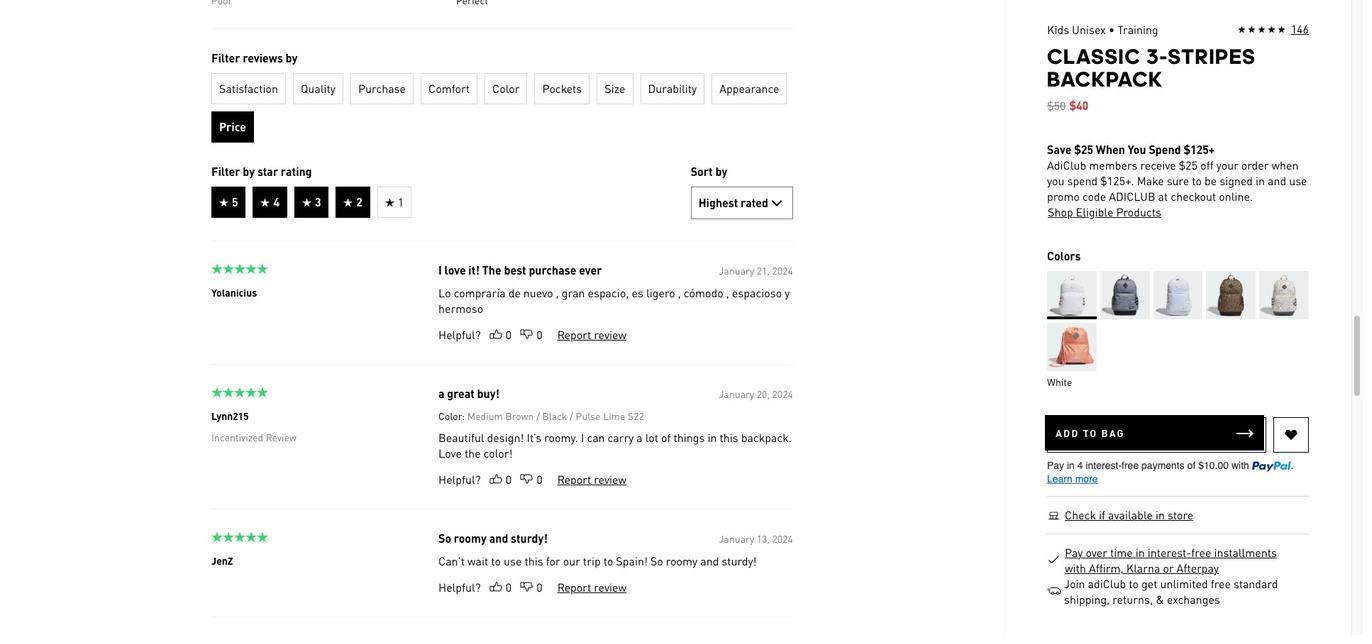 Task type: vqa. For each thing, say whether or not it's contained in the screenshot.
dialog
no



Task type: locate. For each thing, give the bounding box(es) containing it.
roomy right spain!
[[666, 554, 698, 569]]

4
[[273, 194, 279, 209]]

1 vertical spatial january
[[719, 388, 754, 400]]

2 horizontal spatial and
[[1269, 173, 1287, 188]]

0 horizontal spatial and
[[489, 531, 508, 546]]

3 2024 from the top
[[772, 532, 793, 545]]

146
[[1292, 21, 1310, 36]]

sturdy!
[[511, 531, 548, 546], [722, 554, 757, 569]]

filter by star rating
[[211, 164, 312, 179]]

adiclub
[[1048, 158, 1087, 172]]

, right the cómodo
[[726, 285, 729, 300]]

review down can't wait to use this for our trip to spain!  so roomy and sturdy!
[[594, 580, 627, 595]]

january left 13,
[[719, 532, 754, 545]]

love
[[438, 446, 462, 461]]

2024 for y
[[772, 264, 793, 277]]

3
[[315, 194, 321, 209]]

1 vertical spatial helpful?
[[438, 472, 481, 487]]

review for es
[[594, 327, 627, 342]]

3 helpful? from the top
[[438, 580, 481, 595]]

and inside save $25 when you spend $125+ adiclub members receive $25 off your order when you spend $125+. make sure to be signed in and use promo code adiclub at checkout online. shop eligible products
[[1269, 173, 1287, 188]]

free for interest-
[[1192, 545, 1212, 560]]

1 filter from the top
[[211, 50, 240, 65]]

brown
[[505, 410, 534, 422]]

0 vertical spatial filter
[[211, 50, 240, 65]]

in
[[1256, 173, 1266, 188], [708, 430, 717, 445], [1156, 508, 1166, 522], [1136, 545, 1146, 560]]

by for sort by
[[715, 164, 727, 179]]

unisex
[[1073, 22, 1106, 37]]

0 vertical spatial review
[[594, 327, 627, 342]]

$25
[[1075, 142, 1094, 157], [1180, 158, 1198, 172]]

0 horizontal spatial this
[[525, 554, 543, 569]]

lo
[[438, 285, 451, 300]]

3 report review button from the top
[[557, 580, 627, 596]]

146 button
[[1238, 21, 1310, 38]]

0 horizontal spatial sturdy!
[[511, 531, 548, 546]]

report review down beautiful design! it's roomy. i can carry a lot of things in this backpack. love the color!
[[557, 472, 627, 487]]

add to bag
[[1056, 427, 1126, 439]]

filter left reviews
[[211, 50, 240, 65]]

in left store
[[1156, 508, 1166, 522]]

2 vertical spatial report review
[[557, 580, 627, 595]]

1 vertical spatial i
[[581, 430, 584, 445]]

a left the great
[[438, 386, 444, 401]]

to up the 'returns,' in the right of the page
[[1130, 576, 1139, 591]]

and
[[1269, 173, 1287, 188], [489, 531, 508, 546], [700, 554, 719, 569]]

pay over time in interest-free installments with affirm, klarna or afterpay link
[[1065, 545, 1301, 576]]

a inside beautiful design! it's roomy. i can carry a lot of things in this backpack. love the color!
[[637, 430, 643, 445]]

$25 up sure
[[1180, 158, 1198, 172]]

at
[[1159, 189, 1169, 204]]

2 report review from the top
[[557, 472, 627, 487]]

to
[[1193, 173, 1203, 188], [491, 554, 501, 569], [603, 554, 613, 569], [1130, 576, 1139, 591]]

order
[[1242, 158, 1270, 172]]

to left the be
[[1193, 173, 1203, 188]]

1 horizontal spatial use
[[1290, 173, 1308, 188]]

1 horizontal spatial ,
[[678, 285, 681, 300]]

this left the for
[[525, 554, 543, 569]]

purchase link
[[350, 73, 413, 104]]

0 horizontal spatial by
[[243, 164, 255, 179]]

2 vertical spatial 2024
[[772, 532, 793, 545]]

in up klarna
[[1136, 545, 1146, 560]]

2024 right 21,
[[772, 264, 793, 277]]

0 vertical spatial purchase
[[358, 81, 406, 96]]

so up 'can't'
[[438, 531, 451, 546]]

buy!
[[477, 386, 500, 401]]

report review button down beautiful design! it's roomy. i can carry a lot of things in this backpack. love the color!
[[557, 472, 627, 488]]

2 horizontal spatial ,
[[726, 285, 729, 300]]

installments
[[1215, 545, 1278, 560]]

1 / from the left
[[536, 410, 540, 422]]

with
[[1065, 561, 1087, 576]]

0 vertical spatial january
[[719, 264, 754, 277]]

comfort link
[[421, 73, 477, 104]]

1 vertical spatial so
[[651, 554, 663, 569]]

1 helpful? from the top
[[438, 327, 481, 342]]

1 horizontal spatial this
[[720, 430, 738, 445]]

training
[[1118, 22, 1159, 37]]

0 vertical spatial free
[[1192, 545, 1212, 560]]

members
[[1090, 158, 1138, 172]]

rated
[[741, 195, 768, 210]]

purchase right quality
[[358, 81, 406, 96]]

review down lo compraría de nuevo , gran espacio, es ligero , cómodo , espacioso y hermoso on the top of the page
[[594, 327, 627, 342]]

2 vertical spatial report review button
[[557, 580, 627, 596]]

of
[[661, 430, 671, 445]]

report down roomy.
[[557, 472, 591, 487]]

wait
[[468, 554, 488, 569]]

free for unlimited
[[1211, 576, 1232, 591]]

free down afterpay
[[1211, 576, 1232, 591]]

a left lot
[[637, 430, 643, 445]]

use down so roomy and sturdy!
[[504, 554, 522, 569]]

free inside pay over time in interest-free installments with affirm, klarna or afterpay
[[1192, 545, 1212, 560]]

0 vertical spatial so
[[438, 531, 451, 546]]

1 vertical spatial use
[[504, 554, 522, 569]]

0 vertical spatial roomy
[[454, 531, 487, 546]]

0 down it's
[[536, 472, 542, 487]]

1 vertical spatial filter
[[211, 164, 240, 179]]

0 vertical spatial report review
[[557, 327, 627, 342]]

i left love
[[438, 263, 442, 278]]

1 horizontal spatial roomy
[[666, 554, 698, 569]]

january left 20,
[[719, 388, 754, 400]]

shop
[[1048, 204, 1074, 219]]

helpful? down love
[[438, 472, 481, 487]]

2 vertical spatial review
[[594, 580, 627, 595]]

/ left black
[[536, 410, 540, 422]]

by
[[285, 50, 297, 65], [243, 164, 255, 179], [715, 164, 727, 179]]

pockets
[[542, 81, 582, 96]]

you
[[1128, 142, 1147, 157]]

3 review from the top
[[594, 580, 627, 595]]

0 horizontal spatial a
[[438, 386, 444, 401]]

1 horizontal spatial purchase
[[529, 263, 576, 278]]

•
[[1109, 22, 1115, 37]]

0 vertical spatial report
[[557, 327, 591, 342]]

, right ligero at the left
[[678, 285, 681, 300]]

dropdown image
[[768, 194, 785, 212]]

3 link
[[294, 187, 329, 218]]

to inside join adiclub to get unlimited free standard shipping, returns, & exchanges
[[1130, 576, 1139, 591]]

to right trip
[[603, 554, 613, 569]]

to right wait
[[491, 554, 501, 569]]

1 vertical spatial review
[[594, 472, 627, 487]]

comfort
[[428, 81, 470, 96]]

3-
[[1147, 44, 1169, 69]]

0 horizontal spatial use
[[504, 554, 522, 569]]

2 vertical spatial and
[[700, 554, 719, 569]]

1 vertical spatial this
[[525, 554, 543, 569]]

save $25 when you spend $125+ adiclub members receive $25 off your order when you spend $125+. make sure to be signed in and use promo code adiclub at checkout online. shop eligible products
[[1048, 142, 1308, 219]]

a
[[438, 386, 444, 401], [637, 430, 643, 445]]

time
[[1111, 545, 1133, 560]]

, left 'gran' at the left top of the page
[[556, 285, 559, 300]]

save
[[1048, 142, 1072, 157]]

1 2024 from the top
[[772, 264, 793, 277]]

purchase up nuevo
[[529, 263, 576, 278]]

1
[[398, 194, 404, 209]]

in down the order
[[1256, 173, 1266, 188]]

0 vertical spatial i
[[438, 263, 442, 278]]

1 report from the top
[[557, 327, 591, 342]]

filter
[[211, 50, 240, 65], [211, 164, 240, 179]]

by left "star"
[[243, 164, 255, 179]]

2 report from the top
[[557, 472, 591, 487]]

1 vertical spatial sturdy!
[[722, 554, 757, 569]]

purchase inside "link"
[[358, 81, 406, 96]]

quality
[[301, 81, 335, 96]]

great
[[447, 386, 474, 401]]

4 link
[[253, 187, 287, 218]]

report review for our
[[557, 580, 627, 595]]

helpful? down 'can't'
[[438, 580, 481, 595]]

0 horizontal spatial so
[[438, 531, 451, 546]]

2 vertical spatial helpful?
[[438, 580, 481, 595]]

y
[[785, 285, 790, 300]]

pay over time in interest-free installments with affirm, klarna or afterpay
[[1065, 545, 1278, 576]]

$25 up adiclub
[[1075, 142, 1094, 157]]

review
[[266, 431, 296, 444]]

spain!
[[616, 554, 648, 569]]

0 horizontal spatial ,
[[556, 285, 559, 300]]

1 vertical spatial and
[[489, 531, 508, 546]]

filter up 5 link on the left top of the page
[[211, 164, 240, 179]]

this left the backpack.
[[720, 430, 738, 445]]

by right the sort
[[715, 164, 727, 179]]

3 report review from the top
[[557, 580, 627, 595]]

2 january from the top
[[719, 388, 754, 400]]

0 vertical spatial use
[[1290, 173, 1308, 188]]

2 , from the left
[[678, 285, 681, 300]]

report review button down lo compraría de nuevo , gran espacio, es ligero , cómodo , espacioso y hermoso on the top of the page
[[557, 327, 627, 343]]

you
[[1048, 173, 1065, 188]]

product color: white image
[[1048, 271, 1097, 319]]

durability
[[648, 81, 697, 96]]

by right reviews
[[285, 50, 297, 65]]

1 horizontal spatial i
[[581, 430, 584, 445]]

roomy up wait
[[454, 531, 487, 546]]

1 vertical spatial a
[[637, 430, 643, 445]]

0 horizontal spatial roomy
[[454, 531, 487, 546]]

report review button down trip
[[557, 580, 627, 596]]

3 january from the top
[[719, 532, 754, 545]]

can't
[[438, 554, 465, 569]]

/ left the pulse
[[570, 410, 573, 422]]

report review
[[557, 327, 627, 342], [557, 472, 627, 487], [557, 580, 627, 595]]

2 horizontal spatial by
[[715, 164, 727, 179]]

1 vertical spatial 2024
[[772, 388, 793, 400]]

report down 'gran' at the left top of the page
[[557, 327, 591, 342]]

1 vertical spatial free
[[1211, 576, 1232, 591]]

report review button for our
[[557, 580, 627, 596]]

add to bag button
[[1046, 415, 1265, 451]]

1 january from the top
[[719, 264, 754, 277]]

0 horizontal spatial purchase
[[358, 81, 406, 96]]

pay
[[1065, 545, 1084, 560]]

2 filter from the top
[[211, 164, 240, 179]]

helpful? down hermoso
[[438, 327, 481, 342]]

1 vertical spatial report
[[557, 472, 591, 487]]

2024 right 13,
[[772, 532, 793, 545]]

0 vertical spatial and
[[1269, 173, 1287, 188]]

0 horizontal spatial $25
[[1075, 142, 1094, 157]]

1 review from the top
[[594, 327, 627, 342]]

1 report review from the top
[[557, 327, 627, 342]]

0 horizontal spatial i
[[438, 263, 442, 278]]

0 vertical spatial this
[[720, 430, 738, 445]]

report review down lo compraría de nuevo , gran espacio, es ligero , cómodo , espacioso y hermoso on the top of the page
[[557, 327, 627, 342]]

s22
[[628, 410, 644, 422]]

1 horizontal spatial a
[[637, 430, 643, 445]]

0 vertical spatial 2024
[[772, 264, 793, 277]]

1 vertical spatial purchase
[[529, 263, 576, 278]]

0 vertical spatial report review button
[[557, 327, 627, 343]]

get
[[1142, 576, 1158, 591]]

1 link
[[377, 187, 412, 218]]

espacio,
[[588, 285, 629, 300]]

price
[[219, 119, 246, 134]]

i left can at bottom
[[581, 430, 584, 445]]

None field
[[691, 187, 793, 219]]

1 horizontal spatial $25
[[1180, 158, 1198, 172]]

use down when
[[1290, 173, 1308, 188]]

code
[[1083, 189, 1107, 204]]

2 vertical spatial report
[[557, 580, 591, 595]]

products
[[1117, 204, 1162, 219]]

sturdy! up the for
[[511, 531, 548, 546]]

off
[[1201, 158, 1214, 172]]

1 vertical spatial report review
[[557, 472, 627, 487]]

sturdy! down january 13, 2024
[[722, 554, 757, 569]]

2024 right 20,
[[772, 388, 793, 400]]

hermoso
[[438, 301, 483, 316]]

report down our
[[557, 580, 591, 595]]

january left 21,
[[719, 264, 754, 277]]

1 horizontal spatial and
[[700, 554, 719, 569]]

backpack.
[[741, 430, 792, 445]]

in right things
[[708, 430, 717, 445]]

1 vertical spatial report review button
[[557, 472, 627, 488]]

store
[[1168, 508, 1194, 522]]

espacioso
[[732, 285, 782, 300]]

appearance
[[720, 81, 779, 96]]

it's
[[527, 430, 541, 445]]

klarna
[[1127, 561, 1161, 576]]

0 vertical spatial helpful?
[[438, 327, 481, 342]]

2 vertical spatial january
[[719, 532, 754, 545]]

satisfaction
[[219, 81, 278, 96]]

free up afterpay
[[1192, 545, 1212, 560]]

be
[[1205, 173, 1218, 188]]

so right spain!
[[651, 554, 663, 569]]

satisfaction link
[[211, 73, 286, 104]]

report review down trip
[[557, 580, 627, 595]]

free inside join adiclub to get unlimited free standard shipping, returns, & exchanges
[[1211, 576, 1232, 591]]

3 report from the top
[[557, 580, 591, 595]]

1 horizontal spatial sturdy!
[[722, 554, 757, 569]]

1 report review button from the top
[[557, 327, 627, 343]]

in inside button
[[1156, 508, 1166, 522]]

review down beautiful design! it's roomy. i can carry a lot of things in this backpack. love the color!
[[594, 472, 627, 487]]

0 horizontal spatial /
[[536, 410, 540, 422]]

kids
[[1048, 22, 1070, 37]]

1 horizontal spatial /
[[570, 410, 573, 422]]

star
[[257, 164, 278, 179]]

/
[[536, 410, 540, 422], [570, 410, 573, 422]]



Task type: describe. For each thing, give the bounding box(es) containing it.
black
[[542, 410, 567, 422]]

2 / from the left
[[570, 410, 573, 422]]

report for our
[[557, 580, 591, 595]]

in inside beautiful design! it's roomy. i can carry a lot of things in this backpack. love the color!
[[708, 430, 717, 445]]

5
[[232, 194, 238, 209]]

1 horizontal spatial so
[[651, 554, 663, 569]]

report for espacio,
[[557, 327, 591, 342]]

in inside pay over time in interest-free installments with affirm, klarna or afterpay
[[1136, 545, 1146, 560]]

classic
[[1048, 44, 1142, 69]]

interest-
[[1148, 545, 1192, 560]]

helpful? for roomy
[[438, 580, 481, 595]]

1 horizontal spatial by
[[285, 50, 297, 65]]

signed
[[1220, 173, 1254, 188]]

$125+
[[1184, 142, 1216, 157]]

incentivized review
[[211, 431, 296, 444]]

love
[[444, 263, 466, 278]]

affirm,
[[1090, 561, 1124, 576]]

in inside save $25 when you spend $125+ adiclub members receive $25 off your order when you spend $125+. make sure to be signed in and use promo code adiclub at checkout online. shop eligible products
[[1256, 173, 1266, 188]]

white
[[1048, 376, 1073, 388]]

make
[[1138, 173, 1165, 188]]

january 13, 2024
[[719, 532, 793, 545]]

&
[[1156, 592, 1165, 607]]

highest
[[699, 195, 738, 210]]

none field containing highest rated
[[691, 187, 793, 219]]

reviews
[[243, 50, 283, 65]]

color:
[[438, 410, 465, 422]]

sure
[[1167, 173, 1190, 188]]

helpful? for love
[[438, 327, 481, 342]]

$125+.
[[1101, 173, 1135, 188]]

shop eligible products link
[[1048, 204, 1163, 220]]

durability link
[[640, 73, 705, 104]]

product color: medium brown / black / pulse lime s22 image
[[1207, 271, 1257, 319]]

sort by
[[691, 164, 727, 179]]

unlimited
[[1161, 576, 1209, 591]]

this inside beautiful design! it's roomy. i can carry a lot of things in this backpack. love the color!
[[720, 430, 738, 445]]

rating
[[281, 164, 312, 179]]

0 down color!
[[506, 472, 512, 487]]

0 down can't wait to use this for our trip to spain!  so roomy and sturdy!
[[536, 580, 542, 595]]

1 vertical spatial roomy
[[666, 554, 698, 569]]

2 helpful? from the top
[[438, 472, 481, 487]]

product color: pink / silver metallic image
[[1048, 323, 1097, 371]]

beautiful
[[438, 430, 484, 445]]

spend
[[1068, 173, 1098, 188]]

1 vertical spatial $25
[[1180, 158, 1198, 172]]

returns,
[[1113, 592, 1154, 607]]

incentivized
[[211, 431, 263, 444]]

$50
[[1048, 98, 1066, 113]]

receive
[[1141, 158, 1177, 172]]

checkout
[[1171, 189, 1217, 204]]

for
[[546, 554, 560, 569]]

3 , from the left
[[726, 285, 729, 300]]

0 vertical spatial a
[[438, 386, 444, 401]]

filter for filter reviews by
[[211, 50, 240, 65]]

colors
[[1048, 248, 1081, 263]]

2 review from the top
[[594, 472, 627, 487]]

pockets link
[[534, 73, 590, 104]]

pulse
[[576, 410, 601, 422]]

product color: white / onix / beige image
[[1260, 271, 1310, 319]]

if
[[1100, 508, 1106, 522]]

1 , from the left
[[556, 285, 559, 300]]

things
[[674, 430, 705, 445]]

color!
[[484, 446, 513, 461]]

use inside save $25 when you spend $125+ adiclub members receive $25 off your order when you spend $125+. make sure to be signed in and use promo code adiclub at checkout online. shop eligible products
[[1290, 173, 1308, 188]]

can't wait to use this for our trip to spain!  so roomy and sturdy!
[[438, 554, 757, 569]]

2 link
[[336, 187, 370, 218]]

report review button for espacio,
[[557, 327, 627, 343]]

our
[[563, 554, 580, 569]]

kids unisex • training
[[1048, 22, 1159, 37]]

check if available in store
[[1065, 508, 1194, 522]]

available
[[1109, 508, 1153, 522]]

$40
[[1070, 98, 1089, 113]]

size link
[[597, 73, 633, 104]]

backpack
[[1048, 67, 1164, 92]]

0 down de
[[506, 327, 512, 342]]

by for filter by star rating
[[243, 164, 255, 179]]

product color: grey image
[[1101, 271, 1150, 319]]

january 21, 2024
[[719, 264, 793, 277]]

the
[[482, 263, 501, 278]]

shipping,
[[1065, 592, 1110, 607]]

it!
[[468, 263, 479, 278]]

product color: light grey image
[[1154, 271, 1203, 319]]

january for and
[[719, 532, 754, 545]]

adiclub
[[1089, 576, 1127, 591]]

cómodo
[[684, 285, 723, 300]]

or
[[1164, 561, 1175, 576]]

lynn215
[[211, 410, 248, 422]]

gran
[[562, 285, 585, 300]]

ligero
[[646, 285, 675, 300]]

medium
[[467, 410, 503, 422]]

i love it! the best purchase ever
[[438, 263, 602, 278]]

review for trip
[[594, 580, 627, 595]]

quality link
[[293, 73, 343, 104]]

check if available in store button
[[1065, 508, 1195, 523]]

when
[[1097, 142, 1126, 157]]

when
[[1272, 158, 1299, 172]]

yolanicius
[[211, 286, 257, 299]]

lime
[[603, 410, 625, 422]]

color
[[492, 81, 520, 96]]

afterpay
[[1177, 561, 1220, 576]]

spend
[[1150, 142, 1182, 157]]

to inside save $25 when you spend $125+ adiclub members receive $25 off your order when you spend $125+. make sure to be signed in and use promo code adiclub at checkout online. shop eligible products
[[1193, 173, 1203, 188]]

0 down nuevo
[[536, 327, 542, 342]]

i inside beautiful design! it's roomy. i can carry a lot of things in this backpack. love the color!
[[581, 430, 584, 445]]

0 vertical spatial sturdy!
[[511, 531, 548, 546]]

bag
[[1102, 427, 1126, 439]]

carry
[[608, 430, 634, 445]]

de
[[508, 285, 521, 300]]

stripes
[[1169, 44, 1257, 69]]

eligible
[[1077, 204, 1114, 219]]

january for espacioso
[[719, 264, 754, 277]]

the
[[465, 446, 481, 461]]

report review for espacio,
[[557, 327, 627, 342]]

a great buy!
[[438, 386, 500, 401]]

price link
[[211, 111, 254, 143]]

2024 for sturdy!
[[772, 532, 793, 545]]

21,
[[757, 264, 770, 277]]

20,
[[757, 388, 770, 400]]

your
[[1217, 158, 1239, 172]]

13,
[[757, 532, 770, 545]]

2 report review button from the top
[[557, 472, 627, 488]]

2 2024 from the top
[[772, 388, 793, 400]]

can
[[587, 430, 605, 445]]

0 vertical spatial $25
[[1075, 142, 1094, 157]]

filter for filter by star rating
[[211, 164, 240, 179]]

0 down so roomy and sturdy!
[[506, 580, 512, 595]]



